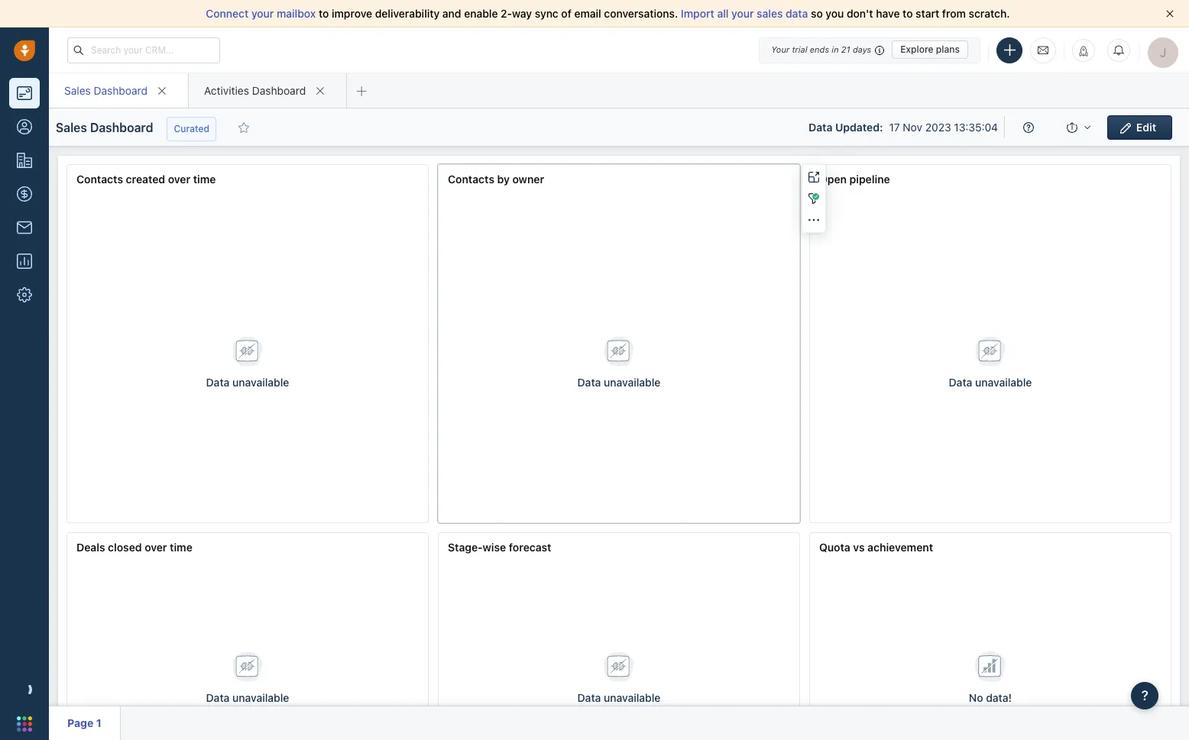 Task type: describe. For each thing, give the bounding box(es) containing it.
deliverability
[[375, 7, 440, 20]]

conversations.
[[604, 7, 678, 20]]

explore plans
[[901, 44, 960, 55]]

from
[[942, 7, 966, 20]]

send email image
[[1038, 43, 1049, 56]]

sales
[[64, 84, 91, 97]]

connect your mailbox link
[[206, 7, 319, 20]]

trial
[[792, 44, 808, 54]]

plans
[[936, 44, 960, 55]]

import
[[681, 7, 715, 20]]

scratch.
[[969, 7, 1010, 20]]

in
[[832, 44, 839, 54]]

your
[[771, 44, 790, 54]]

21
[[841, 44, 851, 54]]

close image
[[1166, 10, 1174, 18]]

2 your from the left
[[732, 7, 754, 20]]

2 to from the left
[[903, 7, 913, 20]]

and
[[443, 7, 461, 20]]

import all your sales data link
[[681, 7, 811, 20]]

of
[[561, 7, 572, 20]]

ends
[[810, 44, 830, 54]]

freshworks switcher image
[[17, 717, 32, 732]]

sales dashboard
[[64, 84, 148, 97]]

sync
[[535, 7, 559, 20]]

your trial ends in 21 days
[[771, 44, 872, 54]]

email
[[574, 7, 601, 20]]

have
[[876, 7, 900, 20]]

way
[[512, 7, 532, 20]]

1 to from the left
[[319, 7, 329, 20]]

connect
[[206, 7, 249, 20]]



Task type: vqa. For each thing, say whether or not it's contained in the screenshot.
1st to from left
yes



Task type: locate. For each thing, give the bounding box(es) containing it.
0 horizontal spatial dashboard
[[94, 84, 148, 97]]

don't
[[847, 7, 873, 20]]

1 horizontal spatial to
[[903, 7, 913, 20]]

connect your mailbox to improve deliverability and enable 2-way sync of email conversations. import all your sales data so you don't have to start from scratch.
[[206, 7, 1010, 20]]

to
[[319, 7, 329, 20], [903, 7, 913, 20]]

dashboard for sales dashboard
[[94, 84, 148, 97]]

dashboard
[[94, 84, 148, 97], [252, 84, 306, 97]]

Search your CRM... text field
[[67, 37, 220, 63]]

to right mailbox at the top left
[[319, 7, 329, 20]]

data
[[786, 7, 808, 20]]

so
[[811, 7, 823, 20]]

dashboard right activities
[[252, 84, 306, 97]]

mailbox
[[277, 7, 316, 20]]

your left mailbox at the top left
[[251, 7, 274, 20]]

0 horizontal spatial to
[[319, 7, 329, 20]]

1 horizontal spatial dashboard
[[252, 84, 306, 97]]

2 dashboard from the left
[[252, 84, 306, 97]]

1 dashboard from the left
[[94, 84, 148, 97]]

your right all
[[732, 7, 754, 20]]

sales
[[757, 7, 783, 20]]

your
[[251, 7, 274, 20], [732, 7, 754, 20]]

what's new image
[[1079, 45, 1089, 56]]

explore plans link
[[892, 41, 969, 59]]

activities dashboard
[[204, 84, 306, 97]]

explore
[[901, 44, 934, 55]]

0 horizontal spatial your
[[251, 7, 274, 20]]

dashboard for activities dashboard
[[252, 84, 306, 97]]

you
[[826, 7, 844, 20]]

to left start
[[903, 7, 913, 20]]

1 horizontal spatial your
[[732, 7, 754, 20]]

enable
[[464, 7, 498, 20]]

2-
[[501, 7, 512, 20]]

1 your from the left
[[251, 7, 274, 20]]

days
[[853, 44, 872, 54]]

start
[[916, 7, 940, 20]]

improve
[[332, 7, 372, 20]]

activities
[[204, 84, 249, 97]]

all
[[717, 7, 729, 20]]

dashboard right sales
[[94, 84, 148, 97]]



